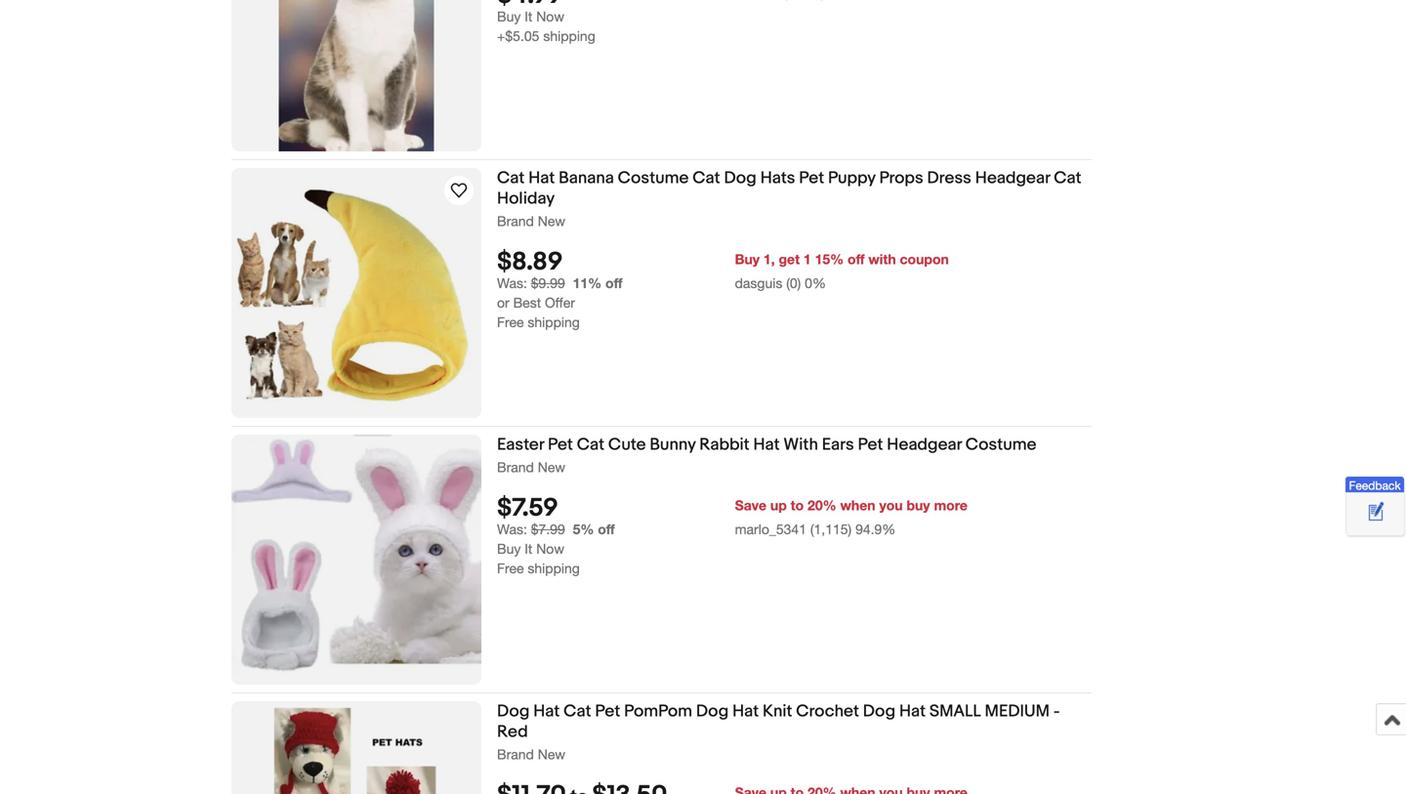 Task type: vqa. For each thing, say whether or not it's contained in the screenshot.
$129.99 Text Field
no



Task type: describe. For each thing, give the bounding box(es) containing it.
1,
[[764, 251, 775, 267]]

it inside buy it now +$5.05 shipping
[[525, 8, 533, 25]]

new inside easter pet cat cute bunny rabbit hat with ears pet headgear costume brand new
[[538, 459, 566, 475]]

props
[[880, 168, 924, 189]]

94.9%
[[856, 521, 896, 537]]

with
[[784, 435, 818, 455]]

shipping inside buy it now +$5.05 shipping
[[543, 28, 596, 44]]

watch cat hat banana costume cat dog hats pet puppy props dress headgear cat holiday image
[[447, 179, 471, 202]]

small
[[930, 701, 981, 722]]

20%
[[808, 497, 837, 514]]

you
[[880, 497, 903, 514]]

shipping for $7.59
[[528, 560, 580, 577]]

1
[[804, 251, 811, 267]]

(1,115)
[[811, 521, 852, 537]]

pet right easter
[[548, 435, 573, 455]]

hyde&eek! cat small dog pet halloween costume /pets supplies/pets halloween hat image
[[279, 0, 434, 151]]

dress
[[928, 168, 972, 189]]

hat inside easter pet cat cute bunny rabbit hat with ears pet headgear costume brand new
[[754, 435, 780, 455]]

buy 1, get 1 15% off with coupon was: $9.99 11% off
[[497, 251, 949, 291]]

up
[[771, 497, 787, 514]]

cat hat banana costume cat dog hats pet puppy props dress headgear cat holiday heading
[[497, 168, 1082, 209]]

crochet
[[796, 701, 860, 722]]

pompom
[[624, 701, 693, 722]]

ears
[[822, 435, 854, 455]]

save up to 20% when you buy more was: $7.99 5% off
[[497, 497, 968, 537]]

feedback
[[1349, 478, 1401, 492]]

dog hat cat pet pompom dog hat knit crochet dog hat small medium - red heading
[[497, 701, 1060, 742]]

buy for 1,
[[735, 251, 760, 267]]

$8.89
[[497, 247, 563, 278]]

banana
[[559, 168, 614, 189]]

pet right ears
[[858, 435, 884, 455]]

coupon
[[900, 251, 949, 267]]

buy inside marlo_5341 (1,115) 94.9% buy it now free shipping
[[497, 541, 521, 557]]

now inside marlo_5341 (1,115) 94.9% buy it now free shipping
[[536, 541, 565, 557]]

$7.99
[[531, 521, 565, 537]]

hat inside cat hat banana costume cat dog hats pet puppy props dress headgear cat holiday brand new
[[529, 168, 555, 189]]

dog inside cat hat banana costume cat dog hats pet puppy props dress headgear cat holiday brand new
[[724, 168, 757, 189]]

hats
[[761, 168, 796, 189]]

free for $7.59
[[497, 560, 524, 577]]

-
[[1054, 701, 1060, 722]]

buy it now +$5.05 shipping
[[497, 8, 596, 44]]

brand inside cat hat banana costume cat dog hats pet puppy props dress headgear cat holiday brand new
[[497, 213, 534, 229]]

pet inside cat hat banana costume cat dog hats pet puppy props dress headgear cat holiday brand new
[[799, 168, 825, 189]]

best
[[513, 295, 541, 311]]

when
[[841, 497, 876, 514]]

cat hat banana costume cat dog hats pet puppy props dress headgear cat holiday link
[[497, 168, 1092, 212]]

brand inside easter pet cat cute bunny rabbit hat with ears pet headgear costume brand new
[[497, 459, 534, 475]]

cat inside easter pet cat cute bunny rabbit hat with ears pet headgear costume brand new
[[577, 435, 605, 455]]

medium
[[985, 701, 1050, 722]]

hat right red
[[534, 701, 560, 722]]

easter pet cat cute bunny rabbit hat with ears pet headgear costume brand new
[[497, 435, 1037, 475]]

offer
[[545, 295, 575, 311]]

now inside buy it now +$5.05 shipping
[[536, 8, 565, 25]]

to
[[791, 497, 804, 514]]

free for $8.89
[[497, 314, 524, 330]]

red
[[497, 722, 528, 742]]

marlo_5341
[[735, 521, 807, 537]]

$7.59
[[497, 494, 559, 524]]

hat left knit
[[733, 701, 759, 722]]

dog hat cat pet pompom dog hat knit crochet dog hat small medium - red link
[[497, 701, 1092, 746]]

with
[[869, 251, 896, 267]]

marlo_5341 (1,115) 94.9% buy it now free shipping
[[497, 521, 896, 577]]

15%
[[815, 251, 844, 267]]



Task type: locate. For each thing, give the bounding box(es) containing it.
1 it from the top
[[525, 8, 533, 25]]

1 vertical spatial free
[[497, 560, 524, 577]]

0%
[[805, 275, 826, 291]]

0 vertical spatial was:
[[497, 275, 527, 291]]

0 horizontal spatial headgear
[[887, 435, 962, 455]]

$9.99
[[531, 275, 565, 291]]

was: inside save up to 20% when you buy more was: $7.99 5% off
[[497, 521, 527, 537]]

brand down holiday
[[497, 213, 534, 229]]

0 vertical spatial it
[[525, 8, 533, 25]]

hat
[[529, 168, 555, 189], [754, 435, 780, 455], [534, 701, 560, 722], [733, 701, 759, 722], [900, 701, 926, 722]]

0 vertical spatial shipping
[[543, 28, 596, 44]]

off left with
[[848, 251, 865, 267]]

1 vertical spatial shipping
[[528, 314, 580, 330]]

2 vertical spatial brand
[[497, 746, 534, 762]]

easter
[[497, 435, 544, 455]]

cat hat banana costume cat dog hats pet puppy props dress headgear cat holiday brand new
[[497, 168, 1082, 229]]

1 free from the top
[[497, 314, 524, 330]]

buy
[[497, 8, 521, 25], [735, 251, 760, 267], [497, 541, 521, 557]]

0 vertical spatial buy
[[497, 8, 521, 25]]

off
[[848, 251, 865, 267], [606, 275, 623, 291], [598, 521, 615, 537]]

free down or
[[497, 314, 524, 330]]

shipping
[[543, 28, 596, 44], [528, 314, 580, 330], [528, 560, 580, 577]]

headgear up buy
[[887, 435, 962, 455]]

1 vertical spatial buy
[[735, 251, 760, 267]]

costume right "banana"
[[618, 168, 689, 189]]

costume up more
[[966, 435, 1037, 455]]

was: inside buy 1, get 1 15% off with coupon was: $9.99 11% off
[[497, 275, 527, 291]]

shipping down offer
[[528, 314, 580, 330]]

dasguis
[[735, 275, 783, 291]]

pet inside dog hat cat pet pompom dog hat knit crochet dog hat small medium - red brand new
[[595, 701, 621, 722]]

off for $8.89
[[606, 275, 623, 291]]

it down $7.99 at the bottom left
[[525, 541, 533, 557]]

knit
[[763, 701, 793, 722]]

1 horizontal spatial costume
[[966, 435, 1037, 455]]

was: for $7.59
[[497, 521, 527, 537]]

holiday
[[497, 189, 555, 209]]

rabbit
[[700, 435, 750, 455]]

pet right hats
[[799, 168, 825, 189]]

shipping for $8.89
[[528, 314, 580, 330]]

cat hat banana costume cat dog hats pet puppy props dress headgear cat holiday image
[[232, 168, 482, 418]]

1 vertical spatial now
[[536, 541, 565, 557]]

buy inside buy 1, get 1 15% off with coupon was: $9.99 11% off
[[735, 251, 760, 267]]

buy
[[907, 497, 931, 514]]

costume inside cat hat banana costume cat dog hats pet puppy props dress headgear cat holiday brand new
[[618, 168, 689, 189]]

2 was: from the top
[[497, 521, 527, 537]]

1 vertical spatial it
[[525, 541, 533, 557]]

save
[[735, 497, 767, 514]]

0 vertical spatial costume
[[618, 168, 689, 189]]

2 free from the top
[[497, 560, 524, 577]]

bunny
[[650, 435, 696, 455]]

2 now from the top
[[536, 541, 565, 557]]

shipping inside dasguis (0) 0% or best offer free shipping
[[528, 314, 580, 330]]

buy left 1,
[[735, 251, 760, 267]]

off for $7.59
[[598, 521, 615, 537]]

0 vertical spatial brand
[[497, 213, 534, 229]]

it up +$5.05
[[525, 8, 533, 25]]

dasguis (0) 0% or best offer free shipping
[[497, 275, 826, 330]]

buy inside buy it now +$5.05 shipping
[[497, 8, 521, 25]]

or
[[497, 295, 510, 311]]

5%
[[573, 521, 594, 537]]

1 horizontal spatial headgear
[[976, 168, 1051, 189]]

1 vertical spatial brand
[[497, 459, 534, 475]]

headgear
[[976, 168, 1051, 189], [887, 435, 962, 455]]

buy for it
[[497, 8, 521, 25]]

more
[[934, 497, 968, 514]]

1 brand from the top
[[497, 213, 534, 229]]

pet
[[799, 168, 825, 189], [548, 435, 573, 455], [858, 435, 884, 455], [595, 701, 621, 722]]

cat
[[497, 168, 525, 189], [693, 168, 721, 189], [1054, 168, 1082, 189], [577, 435, 605, 455], [564, 701, 592, 722]]

1 vertical spatial off
[[606, 275, 623, 291]]

off right 5% on the left
[[598, 521, 615, 537]]

now up +$5.05
[[536, 8, 565, 25]]

now down $7.99 at the bottom left
[[536, 541, 565, 557]]

2 vertical spatial new
[[538, 746, 566, 762]]

1 vertical spatial new
[[538, 459, 566, 475]]

free
[[497, 314, 524, 330], [497, 560, 524, 577]]

0 vertical spatial now
[[536, 8, 565, 25]]

shipping inside marlo_5341 (1,115) 94.9% buy it now free shipping
[[528, 560, 580, 577]]

it inside marlo_5341 (1,115) 94.9% buy it now free shipping
[[525, 541, 533, 557]]

it
[[525, 8, 533, 25], [525, 541, 533, 557]]

costume
[[618, 168, 689, 189], [966, 435, 1037, 455]]

0 vertical spatial off
[[848, 251, 865, 267]]

free down $7.59
[[497, 560, 524, 577]]

hat left "banana"
[[529, 168, 555, 189]]

now
[[536, 8, 565, 25], [536, 541, 565, 557]]

pet left "pompom"
[[595, 701, 621, 722]]

get
[[779, 251, 800, 267]]

free inside marlo_5341 (1,115) 94.9% buy it now free shipping
[[497, 560, 524, 577]]

2 vertical spatial buy
[[497, 541, 521, 557]]

was: for $8.89
[[497, 275, 527, 291]]

(0)
[[787, 275, 801, 291]]

brand down red
[[497, 746, 534, 762]]

off inside save up to 20% when you buy more was: $7.99 5% off
[[598, 521, 615, 537]]

2 vertical spatial shipping
[[528, 560, 580, 577]]

headgear right dress
[[976, 168, 1051, 189]]

headgear inside easter pet cat cute bunny rabbit hat with ears pet headgear costume brand new
[[887, 435, 962, 455]]

cute
[[609, 435, 646, 455]]

shipping down $7.99 at the bottom left
[[528, 560, 580, 577]]

dog
[[724, 168, 757, 189], [497, 701, 530, 722], [696, 701, 729, 722], [863, 701, 896, 722]]

11%
[[573, 275, 602, 291]]

2 vertical spatial off
[[598, 521, 615, 537]]

1 now from the top
[[536, 8, 565, 25]]

3 new from the top
[[538, 746, 566, 762]]

1 new from the top
[[538, 213, 566, 229]]

0 vertical spatial free
[[497, 314, 524, 330]]

1 vertical spatial headgear
[[887, 435, 962, 455]]

headgear inside cat hat banana costume cat dog hats pet puppy props dress headgear cat holiday brand new
[[976, 168, 1051, 189]]

0 vertical spatial new
[[538, 213, 566, 229]]

brand inside dog hat cat pet pompom dog hat knit crochet dog hat small medium - red brand new
[[497, 746, 534, 762]]

new
[[538, 213, 566, 229], [538, 459, 566, 475], [538, 746, 566, 762]]

buy down $7.59
[[497, 541, 521, 557]]

puppy
[[828, 168, 876, 189]]

1 vertical spatial costume
[[966, 435, 1037, 455]]

new inside cat hat banana costume cat dog hats pet puppy props dress headgear cat holiday brand new
[[538, 213, 566, 229]]

+$5.05
[[497, 28, 540, 44]]

brand down easter
[[497, 459, 534, 475]]

brand
[[497, 213, 534, 229], [497, 459, 534, 475], [497, 746, 534, 762]]

2 brand from the top
[[497, 459, 534, 475]]

easter pet cat cute bunny rabbit hat with ears pet headgear costume image
[[232, 435, 482, 685]]

cat inside dog hat cat pet pompom dog hat knit crochet dog hat small medium - red brand new
[[564, 701, 592, 722]]

3 brand from the top
[[497, 746, 534, 762]]

free inside dasguis (0) 0% or best offer free shipping
[[497, 314, 524, 330]]

buy up +$5.05
[[497, 8, 521, 25]]

dog hat cat pet pompom dog hat knit crochet dog hat small medium - red brand new
[[497, 701, 1060, 762]]

off right 11%
[[606, 275, 623, 291]]

0 vertical spatial headgear
[[976, 168, 1051, 189]]

was: up or
[[497, 275, 527, 291]]

2 it from the top
[[525, 541, 533, 557]]

dog hat cat pet pompom dog hat knit crochet dog hat small medium - red image
[[273, 701, 440, 794]]

1 was: from the top
[[497, 275, 527, 291]]

costume inside easter pet cat cute bunny rabbit hat with ears pet headgear costume brand new
[[966, 435, 1037, 455]]

new inside dog hat cat pet pompom dog hat knit crochet dog hat small medium - red brand new
[[538, 746, 566, 762]]

was:
[[497, 275, 527, 291], [497, 521, 527, 537]]

easter pet cat cute bunny rabbit hat with ears pet headgear costume heading
[[497, 435, 1037, 455]]

was: left $7.99 at the bottom left
[[497, 521, 527, 537]]

2 new from the top
[[538, 459, 566, 475]]

shipping right +$5.05
[[543, 28, 596, 44]]

easter pet cat cute bunny rabbit hat with ears pet headgear costume link
[[497, 435, 1092, 459]]

hat left with
[[754, 435, 780, 455]]

hat left small
[[900, 701, 926, 722]]

1 vertical spatial was:
[[497, 521, 527, 537]]

0 horizontal spatial costume
[[618, 168, 689, 189]]



